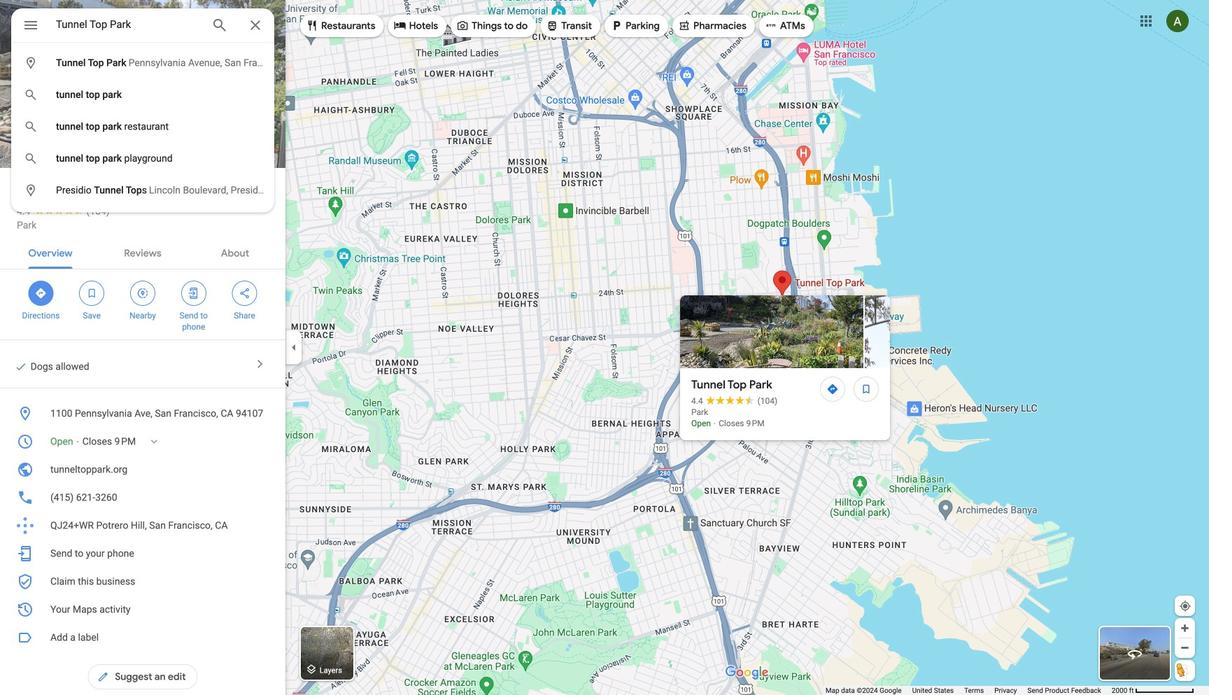 Task type: vqa. For each thing, say whether or not it's contained in the screenshot.
'LAX' to the top
no



Task type: locate. For each thing, give the bounding box(es) containing it.
2 cell from the top
[[11, 84, 265, 106]]

5 cell from the top
[[11, 179, 424, 202]]

cell
[[11, 52, 303, 75], [11, 84, 265, 106], [11, 115, 265, 138], [11, 147, 265, 170], [11, 179, 424, 202]]

street view image
[[1127, 645, 1144, 662]]

photo image
[[680, 295, 864, 368]]

tunnel top park element
[[692, 377, 773, 393]]

4.4 stars 104 reviews image
[[692, 395, 778, 407]]

actions for tunnel top park region
[[0, 269, 286, 339]]

show street view coverage image
[[1175, 660, 1195, 681]]

None search field
[[11, 8, 424, 212]]

tab list
[[0, 235, 286, 269]]

tab list inside google maps element
[[0, 235, 286, 269]]

None field
[[56, 16, 200, 33]]



Task type: describe. For each thing, give the bounding box(es) containing it.
zoom in image
[[1180, 623, 1191, 633]]

tunnel top park tooltip
[[680, 295, 1209, 440]]

zoom out image
[[1180, 643, 1191, 653]]

dogs allowed group
[[8, 360, 89, 374]]

104 reviews element
[[86, 205, 110, 217]]

information for tunnel top park region
[[0, 400, 286, 624]]

tunnel top park main content
[[0, 0, 286, 695]]

none field inside the tunnel top park field
[[56, 16, 200, 33]]

4.4 stars image
[[30, 205, 86, 215]]

park element
[[692, 407, 708, 417]]

google account: augustus odena  
(augustus@adept.ai) image
[[1167, 10, 1189, 32]]

suggestions grid
[[11, 42, 424, 212]]

4 cell from the top
[[11, 147, 265, 170]]

google maps element
[[0, 0, 1209, 695]]

video image
[[865, 295, 1048, 368]]

none search field inside google maps element
[[11, 8, 424, 212]]

collapse side panel image
[[286, 340, 302, 355]]

3 cell from the top
[[11, 115, 265, 138]]

1 cell from the top
[[11, 52, 303, 75]]

Tunnel Top Park field
[[11, 8, 274, 46]]

show your location image
[[1179, 600, 1192, 612]]



